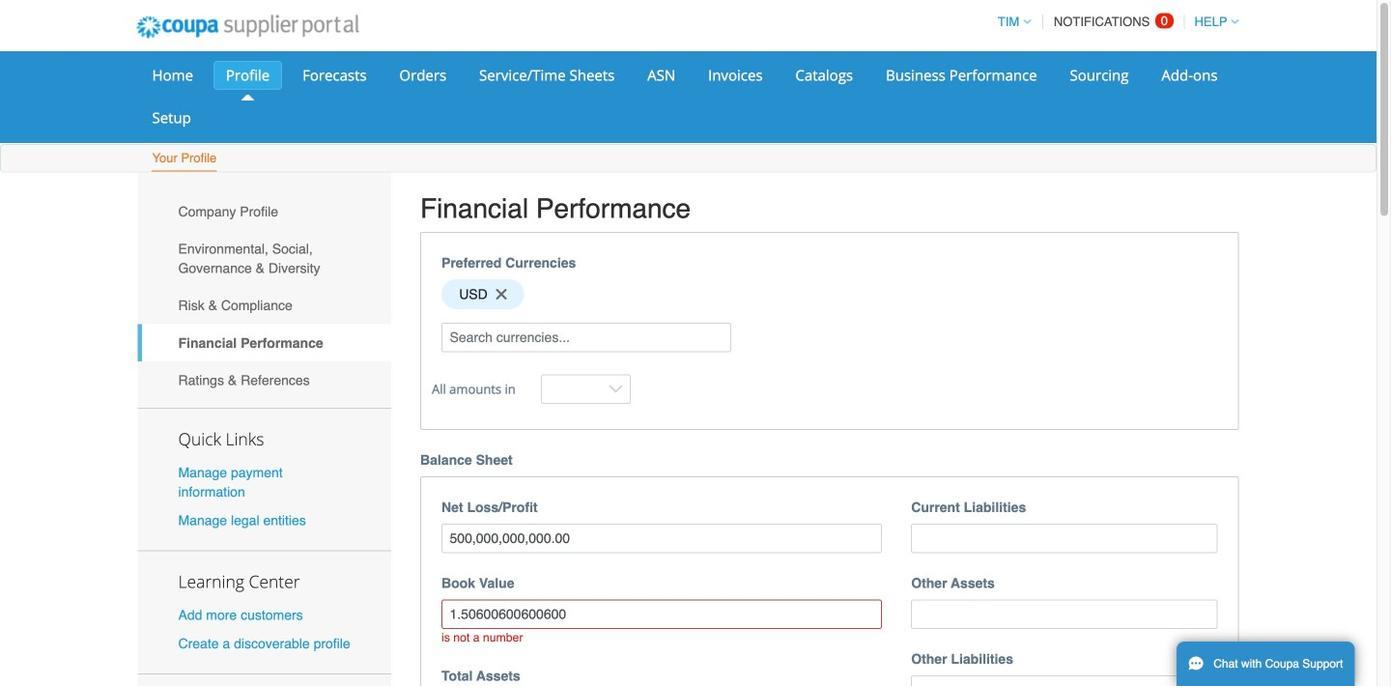 Task type: locate. For each thing, give the bounding box(es) containing it.
selected list box
[[435, 275, 1225, 314]]

navigation
[[990, 3, 1240, 41]]

option
[[442, 279, 524, 309]]

None text field
[[442, 524, 883, 553], [912, 524, 1218, 553], [912, 600, 1218, 629], [912, 675, 1218, 686], [442, 524, 883, 553], [912, 524, 1218, 553], [912, 600, 1218, 629], [912, 675, 1218, 686]]

Search currencies... field
[[442, 323, 732, 352]]

None text field
[[442, 600, 883, 629]]



Task type: vqa. For each thing, say whether or not it's contained in the screenshot.
sFTP associated with sFTP Accounts
no



Task type: describe. For each thing, give the bounding box(es) containing it.
coupa supplier portal image
[[123, 3, 372, 51]]

option inside selected list box
[[442, 279, 524, 309]]



